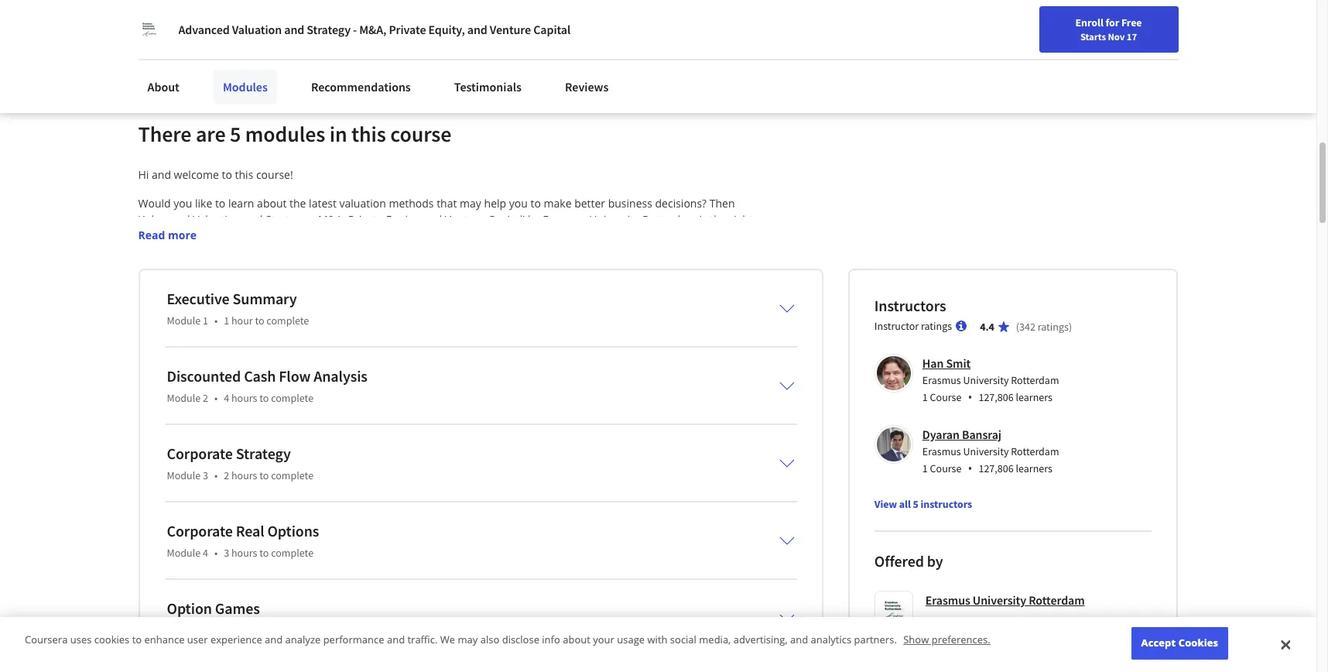 Task type: locate. For each thing, give the bounding box(es) containing it.
2 vertical spatial from
[[395, 342, 420, 357]]

0 horizontal spatial investment
[[190, 553, 246, 568]]

0 vertical spatial methods
[[389, 196, 434, 210]]

view all 5 instructors
[[875, 497, 973, 511]]

all
[[635, 228, 647, 243], [900, 497, 911, 511]]

None search field
[[221, 10, 592, 41]]

2 hours from the top
[[231, 468, 257, 482]]

extending
[[409, 277, 459, 292]]

2 left real
[[203, 391, 208, 405]]

to down real
[[260, 546, 269, 560]]

future
[[173, 309, 204, 324]]

implications
[[647, 326, 708, 340]]

valuation
[[232, 22, 282, 37], [193, 212, 241, 227]]

experience down hour
[[206, 342, 261, 357]]

time-
[[138, 618, 164, 633]]

more inside learn more button
[[955, 616, 980, 630]]

1 horizontal spatial options,
[[471, 391, 512, 406]]

university inside dyaran bansraj erasmus university rotterdam 1 course • 127,806 learners
[[964, 444, 1009, 458]]

m&a,
[[359, 22, 387, 37], [318, 212, 345, 227]]

strategy left -
[[307, 22, 351, 37]]

han smit link
[[923, 355, 971, 371]]

hour
[[231, 313, 253, 327]]

1 vertical spatial decisions
[[337, 472, 384, 487]]

0 horizontal spatial by
[[394, 277, 406, 292]]

and left the traffic. at the left
[[387, 633, 405, 647]]

2 vertical spatial corporate
[[473, 602, 522, 617]]

course down for?
[[229, 521, 264, 536]]

strategy up helpful
[[266, 212, 307, 227]]

1 horizontal spatial these
[[564, 326, 592, 340]]

0 horizontal spatial corporate
[[150, 244, 200, 259]]

0 vertical spatial hours
[[231, 391, 257, 405]]

cash
[[244, 366, 276, 385]]

valuation
[[340, 196, 386, 210], [400, 375, 447, 389], [525, 602, 572, 617]]

module inside executive summary module 1 • 1 hour to complete
[[167, 313, 201, 327]]

1 horizontal spatial managers
[[395, 326, 445, 340]]

1 module from the top
[[167, 313, 201, 327]]

1 horizontal spatial equity,
[[429, 22, 465, 37]]

to inside discounted cash flow analysis module 2 • 4 hours to complete
[[260, 391, 269, 405]]

the down negative
[[192, 440, 208, 454]]

technical
[[356, 667, 401, 672]]

2 127,806 from the top
[[979, 461, 1014, 475]]

rotterdam inside dyaran bansraj erasmus university rotterdam 1 course • 127,806 learners
[[1011, 444, 1060, 458]]

2 vertical spatial hours
[[231, 546, 257, 560]]

corporate inside corporate real options module 4 • 3 hours to complete
[[167, 521, 233, 540]]

questions
[[280, 407, 330, 422]]

erasmus inside dyaran bansraj erasmus university rotterdam 1 course • 127,806 learners
[[923, 444, 961, 458]]

1 for executive
[[224, 313, 229, 327]]

0 vertical spatial help
[[484, 196, 506, 210]]

corporate
[[167, 443, 233, 463], [167, 521, 233, 540]]

tools right the
[[160, 472, 185, 487]]

1 vertical spatial strategy.
[[597, 602, 640, 617]]

private inside would you like to learn about the latest valuation methods that may help you to make better business decisions? then 'advanced valuation and strategy – m&a, private equity, and venture capital' by erasmus university rotterdam is the right course for you! this course is helpful for executives that need to value complete strategies and for all students interested in corporate finance and strategy. we present the latest tools and show you how to apply them! we will revolutionize your way of decision making, by extending static techniques from corporate finance with dynamic methods to quantify strategic thinking. traditionally, we assess the attractiveness of an investment as a mature business, where future cash flows mainly result from past decisions. but, in an ever-changing world, strategic decisions determine the firm's long-term success and market value. yet managers often have to consider these long-term implications using intuition and experience alone, with little guidance from structured, quantitative analysis. our treatment goes far beyond the use of standard valuation analysis. we introduce the expanded npv, which brings together dcf, real options, and game theory. thinking in terms of options, games, and adaptive strategies may help managers address strategic questions such as: how do you value a leveraged buyout? how can you value a high-tech venture with negative cash flows? when should you invest in new ventures in stages? how can you incorporate rival bidders in the analysis? the tools we provide can improve your decisions in business and in daily life. * who is this class for? we hope that our course appeals to (graduate) students in finance, economics, and business, as well as to high-ranking professionals and a general audience. this course is particularly interesting for venture capitalists, private equity investors, investment bankers, ceos, cfos, and those who aspire these affiliations. we offer this mooc at 3 levels: 1.executive summary: this 1-week module provides critical insights into the principles of corporate valuation and strategy. this is accessible for time-constrained executives and the general audience without any prior knowledge. 2. student level: this level involves an understanding of the technical details.  this level requires basic knowledge o
[[348, 212, 383, 227]]

these down world,
[[564, 326, 592, 340]]

modules
[[245, 120, 325, 148]]

2 vertical spatial that
[[186, 521, 206, 536]]

0 horizontal spatial help
[[484, 196, 506, 210]]

private
[[389, 22, 426, 37], [348, 212, 383, 227]]

1 options, from the left
[[232, 391, 273, 406]]

an up world,
[[563, 293, 576, 308]]

use
[[318, 375, 336, 389]]

game
[[298, 391, 326, 406]]

0 horizontal spatial managers
[[138, 407, 189, 422]]

1 horizontal spatial investment
[[578, 293, 635, 308]]

han smit image
[[877, 356, 911, 390]]

1 horizontal spatial m&a,
[[359, 22, 387, 37]]

how down thinking
[[376, 407, 399, 422]]

corporate inside "corporate strategy module 3 • 2 hours to complete"
[[167, 443, 233, 463]]

learners inside han smit erasmus university rotterdam 1 course • 127,806 learners
[[1016, 390, 1053, 404]]

127,806 inside han smit erasmus university rotterdam 1 course • 127,806 learners
[[979, 390, 1014, 404]]

• inside "corporate strategy module 3 • 2 hours to complete"
[[214, 468, 218, 482]]

2 horizontal spatial that
[[437, 196, 457, 210]]

you!
[[193, 228, 214, 243]]

business right better
[[608, 196, 653, 210]]

3 hours from the top
[[231, 546, 257, 560]]

1 inside dyaran bansraj erasmus university rotterdam 1 course • 127,806 learners
[[923, 461, 928, 475]]

hours inside corporate real options module 4 • 3 hours to complete
[[231, 546, 257, 560]]

coursera career certificate image
[[886, 0, 1144, 86]]

university down better
[[589, 212, 640, 227]]

executives down provides
[[227, 618, 280, 633]]

1 vertical spatial students
[[377, 521, 421, 536]]

4 inside discounted cash flow analysis module 2 • 4 hours to complete
[[224, 391, 229, 405]]

would
[[138, 196, 171, 210]]

strategies
[[543, 228, 593, 243], [622, 391, 671, 406]]

experience inside would you like to learn about the latest valuation methods that may help you to make better business decisions? then 'advanced valuation and strategy – m&a, private equity, and venture capital' by erasmus university rotterdam is the right course for you! this course is helpful for executives that need to value complete strategies and for all students interested in corporate finance and strategy. we present the latest tools and show you how to apply them! we will revolutionize your way of decision making, by extending static techniques from corporate finance with dynamic methods to quantify strategic thinking. traditionally, we assess the attractiveness of an investment as a mature business, where future cash flows mainly result from past decisions. but, in an ever-changing world, strategic decisions determine the firm's long-term success and market value. yet managers often have to consider these long-term implications using intuition and experience alone, with little guidance from structured, quantitative analysis. our treatment goes far beyond the use of standard valuation analysis. we introduce the expanded npv, which brings together dcf, real options, and game theory. thinking in terms of options, games, and adaptive strategies may help managers address strategic questions such as: how do you value a leveraged buyout? how can you value a high-tech venture with negative cash flows? when should you invest in new ventures in stages? how can you incorporate rival bidders in the analysis? the tools we provide can improve your decisions in business and in daily life. * who is this class for? we hope that our course appeals to (graduate) students in finance, economics, and business, as well as to high-ranking professionals and a general audience. this course is particularly interesting for venture capitalists, private equity investors, investment bankers, ceos, cfos, and those who aspire these affiliations. we offer this mooc at 3 levels: 1.executive summary: this 1-week module provides critical insights into the principles of corporate valuation and strategy. this is accessible for time-constrained executives and the general audience without any prior knowledge. 2. student level: this level involves an understanding of the technical details.  this level requires basic knowledge o
[[206, 342, 261, 357]]

to up audience.
[[308, 521, 319, 536]]

rotterdam inside would you like to learn about the latest valuation methods that may help you to make better business decisions? then 'advanced valuation and strategy – m&a, private equity, and venture capital' by erasmus university rotterdam is the right course for you! this course is helpful for executives that need to value complete strategies and for all students interested in corporate finance and strategy. we present the latest tools and show you how to apply them! we will revolutionize your way of decision making, by extending static techniques from corporate finance with dynamic methods to quantify strategic thinking. traditionally, we assess the attractiveness of an investment as a mature business, where future cash flows mainly result from past decisions. but, in an ever-changing world, strategic decisions determine the firm's long-term success and market value. yet managers often have to consider these long-term implications using intuition and experience alone, with little guidance from structured, quantitative analysis. our treatment goes far beyond the use of standard valuation analysis. we introduce the expanded npv, which brings together dcf, real options, and game theory. thinking in terms of options, games, and adaptive strategies may help managers address strategic questions such as: how do you value a leveraged buyout? how can you value a high-tech venture with negative cash flows? when should you invest in new ventures in stages? how can you incorporate rival bidders in the analysis? the tools we provide can improve your decisions in business and in daily life. * who is this class for? we hope that our course appeals to (graduate) students in finance, economics, and business, as well as to high-ranking professionals and a general audience. this course is particularly interesting for venture capitalists, private equity investors, investment bankers, ceos, cfos, and those who aspire these affiliations. we offer this mooc at 3 levels: 1.executive summary: this 1-week module provides critical insights into the principles of corporate valuation and strategy. this is accessible for time-constrained executives and the general audience without any prior knowledge. 2. student level: this level involves an understanding of the technical details.  this level requires basic knowledge o
[[643, 212, 697, 227]]

valuation right on
[[232, 22, 282, 37]]

high-
[[680, 407, 705, 422], [674, 521, 699, 536]]

2 course from the top
[[930, 461, 962, 475]]

managers down the decisions.
[[395, 326, 445, 340]]

may left also
[[458, 633, 478, 647]]

course inside dyaran bansraj erasmus university rotterdam 1 course • 127,806 learners
[[930, 461, 962, 475]]

• inside discounted cash flow analysis module 2 • 4 hours to complete
[[214, 391, 218, 405]]

1 vertical spatial 127,806
[[979, 461, 1014, 475]]

value.
[[343, 326, 373, 340]]

strategic down discounted cash flow analysis module 2 • 4 hours to complete
[[234, 407, 278, 422]]

corporate strategy module 3 • 2 hours to complete
[[167, 443, 314, 482]]

we left "provide"
[[187, 472, 202, 487]]

2 horizontal spatial valuation
[[525, 602, 572, 617]]

1 vertical spatial analysis.
[[449, 375, 492, 389]]

0 vertical spatial high-
[[680, 407, 705, 422]]

course
[[930, 390, 962, 404], [930, 461, 962, 475]]

high- up rival
[[680, 407, 705, 422]]

2 inside "corporate strategy module 3 • 2 hours to complete"
[[224, 468, 229, 482]]

introduce
[[514, 375, 563, 389]]

learners for han smit
[[1016, 390, 1053, 404]]

0 vertical spatial 127,806
[[979, 390, 1014, 404]]

1 vertical spatial can
[[595, 423, 613, 438]]

negative
[[205, 423, 247, 438]]

2 inside discounted cash flow analysis module 2 • 4 hours to complete
[[203, 391, 208, 405]]

5 right are
[[230, 120, 241, 148]]

)
[[1069, 320, 1072, 333]]

1 horizontal spatial term
[[620, 326, 645, 340]]

equity, up extending
[[386, 212, 420, 227]]

analyze
[[285, 633, 321, 647]]

and up affiliations.
[[538, 521, 557, 536]]

we up the leveraged
[[495, 375, 511, 389]]

1 horizontal spatial cash
[[250, 423, 273, 438]]

4 inside corporate real options module 4 • 3 hours to complete
[[203, 546, 208, 560]]

0 vertical spatial learners
[[1016, 390, 1053, 404]]

1 up view all 5 instructors button
[[923, 461, 928, 475]]

tools
[[422, 244, 447, 259], [160, 472, 185, 487]]

course inside han smit erasmus university rotterdam 1 course • 127,806 learners
[[930, 390, 962, 404]]

0 horizontal spatial more
[[168, 227, 197, 242]]

involves
[[187, 667, 228, 672]]

thinking
[[368, 391, 411, 406]]

course down learn
[[240, 228, 274, 243]]

private up present
[[348, 212, 383, 227]]

1 horizontal spatial 5
[[913, 497, 919, 511]]

value
[[464, 228, 491, 243], [439, 407, 466, 422], [641, 407, 668, 422]]

managers down together
[[138, 407, 189, 422]]

to up future
[[186, 293, 196, 308]]

• down "smit"
[[968, 388, 973, 406]]

helpful
[[288, 228, 323, 243]]

analysis.
[[545, 342, 588, 357], [449, 375, 492, 389]]

ventures
[[470, 423, 514, 438]]

the down critical
[[305, 618, 322, 633]]

are
[[196, 120, 226, 148]]

the right present
[[372, 244, 389, 259]]

1 vertical spatial valuation
[[400, 375, 447, 389]]

0 horizontal spatial options,
[[232, 391, 273, 406]]

0 vertical spatial strategies
[[543, 228, 593, 243]]

1 horizontal spatial business
[[608, 196, 653, 210]]

1 for dyaran
[[923, 461, 928, 475]]

corporate for corporate real options
[[167, 521, 233, 540]]

hours down real
[[231, 546, 257, 560]]

1 hours from the top
[[231, 391, 257, 405]]

analysis
[[314, 366, 368, 385]]

module
[[200, 602, 239, 617]]

course down han smit "link"
[[930, 390, 962, 404]]

1 vertical spatial social
[[670, 633, 697, 647]]

performance left review
[[351, 24, 417, 39]]

erasmus down make
[[543, 212, 587, 227]]

2 vertical spatial may
[[458, 633, 478, 647]]

0 horizontal spatial general
[[240, 537, 278, 552]]

0 horizontal spatial 4
[[203, 546, 208, 560]]

1 127,806 from the top
[[979, 390, 1014, 404]]

an up "have" in the left of the page
[[470, 309, 483, 324]]

to up private
[[660, 521, 671, 536]]

this right details.
[[446, 667, 466, 672]]

1 vertical spatial business
[[399, 472, 444, 487]]

expanded
[[585, 375, 635, 389]]

0 horizontal spatial valuation
[[340, 196, 386, 210]]

0 horizontal spatial strategy.
[[265, 244, 309, 259]]

we up the decisions.
[[404, 293, 419, 308]]

erasmus down 'dyaran'
[[923, 444, 961, 458]]

to up quantitative
[[505, 326, 515, 340]]

erasmus university rotterdam image
[[138, 19, 160, 40]]

1 vertical spatial learners
[[1016, 461, 1053, 475]]

0 vertical spatial social
[[223, 24, 253, 39]]

1 horizontal spatial 3
[[224, 546, 229, 560]]

0 horizontal spatial m&a,
[[318, 212, 345, 227]]

0 vertical spatial strategy.
[[265, 244, 309, 259]]

2 horizontal spatial from
[[550, 277, 575, 292]]

0 horizontal spatial students
[[377, 521, 421, 536]]

hours inside "corporate strategy module 3 • 2 hours to complete"
[[231, 468, 257, 482]]

high- up equity on the right bottom
[[674, 521, 699, 536]]

accept cookies button
[[1132, 627, 1229, 660]]

complete down capital' in the top left of the page
[[493, 228, 541, 243]]

accessible
[[677, 602, 728, 617]]

level
[[162, 667, 185, 672], [469, 667, 492, 672]]

a down for?
[[231, 537, 237, 552]]

learners inside dyaran bansraj erasmus university rotterdam 1 course • 127,806 learners
[[1016, 461, 1053, 475]]

2 corporate from the top
[[167, 521, 233, 540]]

0 horizontal spatial strategies
[[543, 228, 593, 243]]

and left those
[[359, 553, 378, 568]]

1 vertical spatial all
[[900, 497, 911, 511]]

discounted cash flow analysis module 2 • 4 hours to complete
[[167, 366, 368, 405]]

complete inside discounted cash flow analysis module 2 • 4 hours to complete
[[271, 391, 314, 405]]

learn more button
[[926, 615, 980, 631]]

1 vertical spatial latest
[[391, 244, 419, 259]]

strategy inside would you like to learn about the latest valuation methods that may help you to make better business decisions? then 'advanced valuation and strategy – m&a, private equity, and venture capital' by erasmus university rotterdam is the right course for you! this course is helpful for executives that need to value complete strategies and for all students interested in corporate finance and strategy. we present the latest tools and show you how to apply them! we will revolutionize your way of decision making, by extending static techniques from corporate finance with dynamic methods to quantify strategic thinking. traditionally, we assess the attractiveness of an investment as a mature business, where future cash flows mainly result from past decisions. but, in an ever-changing world, strategic decisions determine the firm's long-term success and market value. yet managers often have to consider these long-term implications using intuition and experience alone, with little guidance from structured, quantitative analysis. our treatment goes far beyond the use of standard valuation analysis. we introduce the expanded npv, which brings together dcf, real options, and game theory. thinking in terms of options, games, and adaptive strategies may help managers address strategic questions such as: how do you value a leveraged buyout? how can you value a high-tech venture with negative cash flows? when should you invest in new ventures in stages? how can you incorporate rival bidders in the analysis? the tools we provide can improve your decisions in business and in daily life. * who is this class for? we hope that our course appeals to (graduate) students in finance, economics, and business, as well as to high-ranking professionals and a general audience. this course is particularly interesting for venture capitalists, private equity investors, investment bankers, ceos, cfos, and those who aspire these affiliations. we offer this mooc at 3 levels: 1.executive summary: this 1-week module provides critical insights into the principles of corporate valuation and strategy. this is accessible for time-constrained executives and the general audience without any prior knowledge. 2. student level: this level involves an understanding of the technical details.  this level requires basic knowledge o
[[266, 212, 307, 227]]

corporate down class
[[167, 521, 233, 540]]

1 vertical spatial valuation
[[193, 212, 241, 227]]

this up the time-
[[138, 602, 159, 617]]

1 long- from the left
[[188, 326, 214, 340]]

offered
[[875, 551, 924, 570]]

nov
[[1108, 30, 1125, 43]]

show preferences. link
[[904, 633, 991, 647]]

strategy inside "corporate strategy module 3 • 2 hours to complete"
[[236, 443, 291, 463]]

coursera
[[25, 633, 68, 647]]

1 inside han smit erasmus university rotterdam 1 course • 127,806 learners
[[923, 390, 928, 404]]

business, up "determine"
[[701, 293, 748, 308]]

dyaran bansraj erasmus university rotterdam 1 course • 127,806 learners
[[923, 426, 1060, 477]]

games
[[215, 598, 260, 618]]

127,806 up bansraj
[[979, 390, 1014, 404]]

as left well
[[610, 521, 621, 536]]

performance down insights
[[323, 633, 384, 647]]

1 horizontal spatial venture
[[490, 22, 531, 37]]

1 horizontal spatial venture
[[537, 537, 576, 552]]

theory.
[[329, 391, 365, 406]]

0 vertical spatial by
[[528, 212, 540, 227]]

course
[[390, 120, 452, 148], [138, 228, 172, 243], [240, 228, 274, 243], [229, 521, 264, 536], [355, 537, 390, 552]]

a left mature
[[652, 293, 658, 308]]

students down decisions? on the top of the page
[[649, 228, 693, 243]]

hours down far
[[231, 391, 257, 405]]

any
[[456, 618, 474, 633]]

0 horizontal spatial from
[[330, 309, 355, 324]]

erasmus inside han smit erasmus university rotterdam 1 course • 127,806 learners
[[923, 373, 961, 387]]

hours inside discounted cash flow analysis module 2 • 4 hours to complete
[[231, 391, 257, 405]]

course for han
[[930, 390, 962, 404]]

4 module from the top
[[167, 546, 201, 560]]

module inside discounted cash flow analysis module 2 • 4 hours to complete
[[167, 391, 201, 405]]

about right info
[[563, 633, 591, 647]]

course!
[[256, 167, 293, 182]]

tools down 'need'
[[422, 244, 447, 259]]

valuation down like
[[193, 212, 241, 227]]

0 horizontal spatial 2
[[203, 391, 208, 405]]

0 horizontal spatial cash
[[207, 309, 230, 324]]

recommendations link
[[302, 70, 420, 104]]

127,806 for dyaran bansraj
[[979, 461, 1014, 475]]

2 learners from the top
[[1016, 461, 1053, 475]]

0 horizontal spatial business,
[[560, 521, 607, 536]]

1 horizontal spatial long-
[[595, 326, 620, 340]]

you left like
[[174, 196, 192, 210]]

strategies up apply
[[543, 228, 593, 243]]

• inside corporate real options module 4 • 3 hours to complete
[[214, 546, 218, 560]]

reviews
[[565, 79, 609, 94]]

offered by
[[875, 551, 944, 570]]

2 options, from the left
[[471, 391, 512, 406]]

for up present
[[326, 228, 341, 243]]

1 course from the top
[[930, 390, 962, 404]]

1 learners from the top
[[1016, 390, 1053, 404]]

strategic right world,
[[594, 309, 637, 324]]

strategic up mainly
[[244, 293, 287, 308]]

discounted
[[167, 366, 241, 385]]

audience
[[365, 618, 411, 633]]

• down dyaran bansraj link
[[968, 460, 973, 477]]

it
[[197, 24, 204, 39]]

learn more
[[926, 616, 980, 630]]

is
[[700, 212, 708, 227], [277, 228, 285, 243], [173, 505, 181, 519], [392, 537, 400, 552], [667, 602, 674, 617]]

more inside the read more button
[[168, 227, 197, 242]]

how
[[523, 244, 544, 259]]

static
[[462, 277, 489, 292]]

those
[[381, 553, 409, 568]]

analysis. down "consider"
[[545, 342, 588, 357]]

daily
[[481, 472, 504, 487]]

3 module from the top
[[167, 468, 201, 482]]

insights
[[324, 602, 363, 617]]

1 horizontal spatial corporate
[[473, 602, 522, 617]]

127,806 inside dyaran bansraj erasmus university rotterdam 1 course • 127,806 learners
[[979, 461, 1014, 475]]

these down interesting
[[470, 553, 498, 568]]

them!
[[591, 244, 620, 259]]

module
[[167, 313, 201, 327], [167, 391, 201, 405], [167, 468, 201, 482], [167, 546, 201, 560]]

finance up mature
[[630, 277, 667, 292]]

info
[[542, 633, 560, 647]]

more up preferences.
[[955, 616, 980, 630]]

dcf,
[[184, 391, 207, 406]]

we
[[311, 244, 327, 259], [138, 277, 154, 292], [495, 375, 511, 389], [138, 521, 154, 536], [559, 553, 575, 568], [440, 633, 455, 647]]

more for learn more
[[955, 616, 980, 630]]

equity
[[673, 537, 704, 552]]

in
[[313, 24, 322, 39], [330, 120, 347, 148], [138, 244, 148, 259], [458, 309, 467, 324], [414, 391, 423, 406], [434, 423, 443, 438], [517, 423, 526, 438], [179, 440, 189, 454], [387, 472, 397, 487], [469, 472, 478, 487], [423, 521, 433, 536]]

0 horizontal spatial venture
[[445, 212, 485, 227]]

1 horizontal spatial 2
[[224, 468, 229, 482]]

3 inside would you like to learn about the latest valuation methods that may help you to make better business decisions? then 'advanced valuation and strategy – m&a, private equity, and venture capital' by erasmus university rotterdam is the right course for you! this course is helpful for executives that need to value complete strategies and for all students interested in corporate finance and strategy. we present the latest tools and show you how to apply them! we will revolutionize your way of decision making, by extending static techniques from corporate finance with dynamic methods to quantify strategic thinking. traditionally, we assess the attractiveness of an investment as a mature business, where future cash flows mainly result from past decisions. but, in an ever-changing world, strategic decisions determine the firm's long-term success and market value. yet managers often have to consider these long-term implications using intuition and experience alone, with little guidance from structured, quantitative analysis. our treatment goes far beyond the use of standard valuation analysis. we introduce the expanded npv, which brings together dcf, real options, and game theory. thinking in terms of options, games, and adaptive strategies may help managers address strategic questions such as: how do you value a leveraged buyout? how can you value a high-tech venture with negative cash flows? when should you invest in new ventures in stages? how can you incorporate rival bidders in the analysis? the tools we provide can improve your decisions in business and in daily life. * who is this class for? we hope that our course appeals to (graduate) students in finance, economics, and business, as well as to high-ranking professionals and a general audience. this course is particularly interesting for venture capitalists, private equity investors, investment bankers, ceos, cfos, and those who aspire these affiliations. we offer this mooc at 3 levels: 1.executive summary: this 1-week module provides critical insights into the principles of corporate valuation and strategy. this is accessible for time-constrained executives and the general audience without any prior knowledge. 2. student level: this level involves an understanding of the technical details.  this level requires basic knowledge o
[[676, 553, 682, 568]]

decisions?
[[655, 196, 707, 210]]

strategy. up usage
[[597, 602, 640, 617]]

your inside 'link'
[[1117, 18, 1138, 32]]

2 module from the top
[[167, 391, 201, 405]]

module right the
[[167, 468, 201, 482]]

han smit erasmus university rotterdam 1 course • 127,806 learners
[[923, 355, 1060, 406]]

share it on social media and in your performance review
[[165, 24, 454, 39]]

0 horizontal spatial methods
[[138, 293, 183, 308]]

may up show
[[460, 196, 482, 210]]

complete down options
[[271, 546, 314, 560]]

of up any
[[460, 602, 470, 617]]

term left 'implications'
[[620, 326, 645, 340]]

0 horizontal spatial private
[[348, 212, 383, 227]]

4.4
[[980, 320, 995, 333]]

5 inside button
[[913, 497, 919, 511]]

long- down future
[[188, 326, 214, 340]]

help
[[484, 196, 506, 210], [698, 391, 721, 406]]

learners for dyaran bansraj
[[1016, 461, 1053, 475]]

2 for discounted
[[203, 391, 208, 405]]

module inside "corporate strategy module 3 • 2 hours to complete"
[[167, 468, 201, 482]]

0 horizontal spatial all
[[635, 228, 647, 243]]

2 vertical spatial valuation
[[525, 602, 572, 617]]

that left the our
[[186, 521, 206, 536]]

1 vertical spatial more
[[955, 616, 980, 630]]

guidance
[[347, 342, 393, 357]]

1 corporate from the top
[[167, 443, 233, 463]]

flow
[[279, 366, 311, 385]]

0 horizontal spatial finance
[[203, 244, 240, 259]]

you right do at the bottom left of page
[[418, 407, 437, 422]]

option games
[[167, 598, 260, 618]]

value up 'new' at the left of the page
[[439, 407, 466, 422]]

experience down games
[[211, 633, 262, 647]]

university
[[589, 212, 640, 227], [964, 373, 1009, 387], [964, 444, 1009, 458], [973, 592, 1027, 608]]

1 vertical spatial equity,
[[386, 212, 420, 227]]

hours down analysis?
[[231, 468, 257, 482]]

dyaran bansraj image
[[877, 427, 911, 461]]

an right involves
[[231, 667, 244, 672]]

1 horizontal spatial methods
[[389, 196, 434, 210]]

• inside han smit erasmus university rotterdam 1 course • 127,806 learners
[[968, 388, 973, 406]]

2 for corporate
[[224, 468, 229, 482]]

1 horizontal spatial more
[[955, 616, 980, 630]]

0 vertical spatial equity,
[[429, 22, 465, 37]]

1 vertical spatial hours
[[231, 468, 257, 482]]

rotterdam
[[643, 212, 697, 227], [1011, 373, 1060, 387], [1011, 444, 1060, 458], [1029, 592, 1085, 608]]

that up 'need'
[[437, 196, 457, 210]]

complete inside would you like to learn about the latest valuation methods that may help you to make better business decisions? then 'advanced valuation and strategy – m&a, private equity, and venture capital' by erasmus university rotterdam is the right course for you! this course is helpful for executives that need to value complete strategies and for all students interested in corporate finance and strategy. we present the latest tools and show you how to apply them! we will revolutionize your way of decision making, by extending static techniques from corporate finance with dynamic methods to quantify strategic thinking. traditionally, we assess the attractiveness of an investment as a mature business, where future cash flows mainly result from past decisions. but, in an ever-changing world, strategic decisions determine the firm's long-term success and market value. yet managers often have to consider these long-term implications using intuition and experience alone, with little guidance from structured, quantitative analysis. our treatment goes far beyond the use of standard valuation analysis. we introduce the expanded npv, which brings together dcf, real options, and game theory. thinking in terms of options, games, and adaptive strategies may help managers address strategic questions such as: how do you value a leveraged buyout? how can you value a high-tech venture with negative cash flows? when should you invest in new ventures in stages? how can you incorporate rival bidders in the analysis? the tools we provide can improve your decisions in business and in daily life. * who is this class for? we hope that our course appeals to (graduate) students in finance, economics, and business, as well as to high-ranking professionals and a general audience. this course is particularly interesting for venture capitalists, private equity investors, investment bankers, ceos, cfos, and those who aspire these affiliations. we offer this mooc at 3 levels: 1.executive summary: this 1-week module provides critical insights into the principles of corporate valuation and strategy. this is accessible for time-constrained executives and the general audience without any prior knowledge. 2. student level: this level involves an understanding of the technical details.  this level requires basic knowledge o
[[493, 228, 541, 243]]

analysis. up terms
[[449, 375, 492, 389]]

decisions up 'implications'
[[640, 309, 687, 324]]

• inside dyaran bansraj erasmus university rotterdam 1 course • 127,806 learners
[[968, 460, 973, 477]]

0 horizontal spatial long-
[[188, 326, 214, 340]]

user
[[187, 633, 208, 647]]

1 horizontal spatial by
[[528, 212, 540, 227]]

reviews link
[[556, 70, 618, 104]]



Task type: vqa. For each thing, say whether or not it's contained in the screenshot.
Taught in English
no



Task type: describe. For each thing, give the bounding box(es) containing it.
analytics
[[811, 633, 852, 647]]

2 horizontal spatial corporate
[[577, 277, 627, 292]]

1 horizontal spatial private
[[389, 22, 426, 37]]

to inside executive summary module 1 • 1 hour to complete
[[255, 313, 264, 327]]

with down market
[[298, 342, 319, 357]]

2 term from the left
[[620, 326, 645, 340]]

1 vertical spatial these
[[470, 553, 498, 568]]

the up adaptive
[[566, 375, 582, 389]]

a up incorporate
[[671, 407, 677, 422]]

1 horizontal spatial we
[[404, 293, 419, 308]]

1 vertical spatial experience
[[211, 633, 262, 647]]

like
[[195, 196, 212, 210]]

this up learn
[[235, 167, 253, 182]]

a up ventures
[[469, 407, 475, 422]]

particularly
[[403, 537, 460, 552]]

2 level from the left
[[469, 667, 492, 672]]

offer
[[578, 553, 603, 568]]

together
[[138, 391, 182, 406]]

changing
[[511, 309, 557, 324]]

equity, inside would you like to learn about the latest valuation methods that may help you to make better business decisions? then 'advanced valuation and strategy – m&a, private equity, and venture capital' by erasmus university rotterdam is the right course for you! this course is helpful for executives that need to value complete strategies and for all students interested in corporate finance and strategy. we present the latest tools and show you how to apply them! we will revolutionize your way of decision making, by extending static techniques from corporate finance with dynamic methods to quantify strategic thinking. traditionally, we assess the attractiveness of an investment as a mature business, where future cash flows mainly result from past decisions. but, in an ever-changing world, strategic decisions determine the firm's long-term success and market value. yet managers often have to consider these long-term implications using intuition and experience alone, with little guidance from structured, quantitative analysis. our treatment goes far beyond the use of standard valuation analysis. we introduce the expanded npv, which brings together dcf, real options, and game theory. thinking in terms of options, games, and adaptive strategies may help managers address strategic questions such as: how do you value a leveraged buyout? how can you value a high-tech venture with negative cash flows? when should you invest in new ventures in stages? how can you incorporate rival bidders in the analysis? the tools we provide can improve your decisions in business and in daily life. * who is this class for? we hope that our course appeals to (graduate) students in finance, economics, and business, as well as to high-ranking professionals and a general audience. this course is particularly interesting for venture capitalists, private equity investors, investment bankers, ceos, cfos, and those who aspire these affiliations. we offer this mooc at 3 levels: 1.executive summary: this 1-week module provides critical insights into the principles of corporate valuation and strategy. this is accessible for time-constrained executives and the general audience without any prior knowledge. 2. student level: this level involves an understanding of the technical details.  this level requires basic knowledge o
[[386, 212, 420, 227]]

of right understanding
[[324, 667, 334, 672]]

0 vertical spatial that
[[437, 196, 457, 210]]

treatment
[[161, 375, 211, 389]]

this up usage
[[643, 602, 664, 617]]

firm's
[[158, 326, 186, 340]]

0 vertical spatial can
[[599, 407, 617, 422]]

0 vertical spatial business,
[[701, 293, 748, 308]]

0 vertical spatial students
[[649, 228, 693, 243]]

dyaran bansraj link
[[923, 426, 1002, 442]]

0 vertical spatial business
[[608, 196, 653, 210]]

127,806 for han smit
[[979, 390, 1014, 404]]

1 vertical spatial strategies
[[622, 391, 671, 406]]

modules
[[223, 79, 268, 94]]

and up 'them!'
[[596, 228, 615, 243]]

to right like
[[215, 196, 226, 210]]

the up audience
[[388, 602, 405, 617]]

such
[[333, 407, 356, 422]]

2 horizontal spatial by
[[927, 551, 944, 570]]

0 vertical spatial managers
[[395, 326, 445, 340]]

this up cfos,
[[332, 537, 353, 552]]

is up those
[[392, 537, 400, 552]]

with up mature
[[670, 277, 691, 292]]

hope
[[157, 521, 183, 536]]

1 vertical spatial managers
[[138, 407, 189, 422]]

0 vertical spatial venture
[[490, 22, 531, 37]]

this left class
[[184, 505, 202, 519]]

stages?
[[529, 423, 566, 438]]

and down the our
[[209, 537, 228, 552]]

little
[[322, 342, 344, 357]]

and left -
[[284, 22, 304, 37]]

342
[[1020, 320, 1036, 333]]

0 horizontal spatial an
[[231, 667, 244, 672]]

erasmus university rotterdam link
[[926, 591, 1085, 609]]

yet
[[376, 326, 392, 340]]

with down the 'address' at the bottom
[[180, 423, 202, 438]]

ceos,
[[295, 553, 324, 568]]

1 horizontal spatial an
[[470, 309, 483, 324]]

of up the "theory."
[[339, 375, 349, 389]]

valuation inside would you like to learn about the latest valuation methods that may help you to make better business decisions? then 'advanced valuation and strategy – m&a, private equity, and venture capital' by erasmus university rotterdam is the right course for you! this course is helpful for executives that need to value complete strategies and for all students interested in corporate finance and strategy. we present the latest tools and show you how to apply them! we will revolutionize your way of decision making, by extending static techniques from corporate finance with dynamic methods to quantify strategic thinking. traditionally, we assess the attractiveness of an investment as a mature business, where future cash flows mainly result from past decisions. but, in an ever-changing world, strategic decisions determine the firm's long-term success and market value. yet managers often have to consider these long-term implications using intuition and experience alone, with little guidance from structured, quantitative analysis. our treatment goes far beyond the use of standard valuation analysis. we introduce the expanded npv, which brings together dcf, real options, and game theory. thinking in terms of options, games, and adaptive strategies may help managers address strategic questions such as: how do you value a leveraged buyout? how can you value a high-tech venture with negative cash flows? when should you invest in new ventures in stages? how can you incorporate rival bidders in the analysis? the tools we provide can improve your decisions in business and in daily life. * who is this class for? we hope that our course appeals to (graduate) students in finance, economics, and business, as well as to high-ranking professionals and a general audience. this course is particularly interesting for venture capitalists, private equity investors, investment bankers, ceos, cfos, and those who aspire these affiliations. we offer this mooc at 3 levels: 1.executive summary: this 1-week module provides critical insights into the principles of corporate valuation and strategy. this is accessible for time-constrained executives and the general audience without any prior knowledge. 2. student level: this level involves an understanding of the technical details.  this level requires basic knowledge o
[[193, 212, 241, 227]]

real
[[236, 521, 264, 540]]

cookies
[[1179, 636, 1219, 650]]

all inside button
[[900, 497, 911, 511]]

you left incorporate
[[615, 423, 634, 438]]

how down adaptive
[[573, 407, 596, 422]]

this down 'capitalists,'
[[605, 553, 624, 568]]

interested
[[696, 228, 748, 243]]

attractiveness
[[477, 293, 547, 308]]

0 vertical spatial performance
[[351, 24, 417, 39]]

complete inside executive summary module 1 • 1 hour to complete
[[267, 313, 309, 327]]

to inside "corporate strategy module 3 • 2 hours to complete"
[[260, 468, 269, 482]]

for up affiliations.
[[520, 537, 534, 552]]

with right usage
[[648, 633, 668, 647]]

the down where
[[138, 326, 155, 340]]

university up the learn more
[[973, 592, 1027, 608]]

0 vertical spatial corporate
[[150, 244, 200, 259]]

1 horizontal spatial social
[[670, 633, 697, 647]]

level:
[[193, 651, 221, 666]]

1 level from the left
[[162, 667, 185, 672]]

rotterdam inside han smit erasmus university rotterdam 1 course • 127,806 learners
[[1011, 373, 1060, 387]]

about inside would you like to learn about the latest valuation methods that may help you to make better business decisions? then 'advanced valuation and strategy – m&a, private equity, and venture capital' by erasmus university rotterdam is the right course for you! this course is helpful for executives that need to value complete strategies and for all students interested in corporate finance and strategy. we present the latest tools and show you how to apply them! we will revolutionize your way of decision making, by extending static techniques from corporate finance with dynamic methods to quantify strategic thinking. traditionally, we assess the attractiveness of an investment as a mature business, where future cash flows mainly result from past decisions. but, in an ever-changing world, strategic decisions determine the firm's long-term success and market value. yet managers often have to consider these long-term implications using intuition and experience alone, with little guidance from structured, quantitative analysis. our treatment goes far beyond the use of standard valuation analysis. we introduce the expanded npv, which brings together dcf, real options, and game theory. thinking in terms of options, games, and adaptive strategies may help managers address strategic questions such as: how do you value a leveraged buyout? how can you value a high-tech venture with negative cash flows? when should you invest in new ventures in stages? how can you incorporate rival bidders in the analysis? the tools we provide can improve your decisions in business and in daily life. * who is this class for? we hope that our course appeals to (graduate) students in finance, economics, and business, as well as to high-ranking professionals and a general audience. this course is particularly interesting for venture capitalists, private equity investors, investment bankers, ceos, cfos, and those who aspire these affiliations. we offer this mooc at 3 levels: 1.executive summary: this 1-week module provides critical insights into the principles of corporate valuation and strategy. this is accessible for time-constrained executives and the general audience without any prior knowledge. 2. student level: this level involves an understanding of the technical details.  this level requires basic knowledge o
[[257, 196, 287, 210]]

media
[[255, 24, 288, 39]]

5 for all
[[913, 497, 919, 511]]

option games button
[[154, 588, 807, 647]]

flows
[[233, 309, 259, 324]]

principles
[[408, 602, 457, 617]]

enhance
[[144, 633, 185, 647]]

1 vertical spatial finance
[[630, 277, 667, 292]]

enroll for free starts nov 17
[[1076, 15, 1142, 43]]

new
[[1140, 18, 1160, 32]]

buyout?
[[530, 407, 571, 422]]

value up incorporate
[[641, 407, 668, 422]]

as left mature
[[638, 293, 649, 308]]

complete inside "corporate strategy module 3 • 2 hours to complete"
[[271, 468, 314, 482]]

0 horizontal spatial decisions
[[337, 472, 384, 487]]

1 horizontal spatial executives
[[343, 228, 396, 243]]

for right accessible
[[731, 602, 746, 617]]

2 vertical spatial strategic
[[234, 407, 278, 422]]

quantitative
[[481, 342, 542, 357]]

address
[[191, 407, 232, 422]]

0 vertical spatial finance
[[203, 244, 240, 259]]

1 vertical spatial help
[[698, 391, 721, 406]]

cfos,
[[327, 553, 356, 568]]

course for dyaran
[[930, 461, 962, 475]]

2 long- from the left
[[595, 326, 620, 340]]

corporate for corporate strategy
[[167, 443, 233, 463]]

0 vertical spatial strategy
[[307, 22, 351, 37]]

we left any
[[440, 633, 455, 647]]

5 for are
[[230, 120, 241, 148]]

as up private
[[646, 521, 658, 536]]

is left accessible
[[667, 602, 674, 617]]

to right how
[[547, 244, 558, 259]]

and up 'need'
[[423, 212, 442, 227]]

smit
[[947, 355, 971, 371]]

the
[[138, 472, 157, 487]]

traditionally,
[[336, 293, 402, 308]]

corporate real options module 4 • 3 hours to complete
[[167, 521, 319, 560]]

0 vertical spatial cash
[[207, 309, 230, 324]]

all inside would you like to learn about the latest valuation methods that may help you to make better business decisions? then 'advanced valuation and strategy – m&a, private equity, and venture capital' by erasmus university rotterdam is the right course for you! this course is helpful for executives that need to value complete strategies and for all students interested in corporate finance and strategy. we present the latest tools and show you how to apply them! we will revolutionize your way of decision making, by extending static techniques from corporate finance with dynamic methods to quantify strategic thinking. traditionally, we assess the attractiveness of an investment as a mature business, where future cash flows mainly result from past decisions. but, in an ever-changing world, strategic decisions determine the firm's long-term success and market value. yet managers often have to consider these long-term implications using intuition and experience alone, with little guidance from structured, quantitative analysis. our treatment goes far beyond the use of standard valuation analysis. we introduce the expanded npv, which brings together dcf, real options, and game theory. thinking in terms of options, games, and adaptive strategies may help managers address strategic questions such as: how do you value a leveraged buyout? how can you value a high-tech venture with negative cash flows? when should you invest in new ventures in stages? how can you incorporate rival bidders in the analysis? the tools we provide can improve your decisions in business and in daily life. * who is this class for? we hope that our course appeals to (graduate) students in finance, economics, and business, as well as to high-ranking professionals and a general audience. this course is particularly interesting for venture capitalists, private equity investors, investment bankers, ceos, cfos, and those who aspire these affiliations. we offer this mooc at 3 levels: 1.executive summary: this 1-week module provides critical insights into the principles of corporate valuation and strategy. this is accessible for time-constrained executives and the general audience without any prior knowledge. 2. student level: this level involves an understanding of the technical details.  this level requires basic knowledge o
[[635, 228, 647, 243]]

testimonials link
[[445, 70, 531, 104]]

success
[[241, 326, 280, 340]]

erasmus up learn more button
[[926, 592, 971, 608]]

the left 'technical'
[[337, 667, 353, 672]]

summary
[[233, 289, 297, 308]]

venture inside would you like to learn about the latest valuation methods that may help you to make better business decisions? then 'advanced valuation and strategy – m&a, private equity, and venture capital' by erasmus university rotterdam is the right course for you! this course is helpful for executives that need to value complete strategies and for all students interested in corporate finance and strategy. we present the latest tools and show you how to apply them! we will revolutionize your way of decision making, by extending static techniques from corporate finance with dynamic methods to quantify strategic thinking. traditionally, we assess the attractiveness of an investment as a mature business, where future cash flows mainly result from past decisions. but, in an ever-changing world, strategic decisions determine the firm's long-term success and market value. yet managers often have to consider these long-term implications using intuition and experience alone, with little guidance from structured, quantitative analysis. our treatment goes far beyond the use of standard valuation analysis. we introduce the expanded npv, which brings together dcf, real options, and game theory. thinking in terms of options, games, and adaptive strategies may help managers address strategic questions such as: how do you value a leveraged buyout? how can you value a high-tech venture with negative cash flows? when should you invest in new ventures in stages? how can you incorporate rival bidders in the analysis? the tools we provide can improve your decisions in business and in daily life. * who is this class for? we hope that our course appeals to (graduate) students in finance, economics, and business, as well as to high-ranking professionals and a general audience. this course is particularly interesting for venture capitalists, private equity investors, investment bankers, ceos, cfos, and those who aspire these affiliations. we offer this mooc at 3 levels: 1.executive summary: this 1-week module provides critical insights into the principles of corporate valuation and strategy. this is accessible for time-constrained executives and the general audience without any prior knowledge. 2. student level: this level involves an understanding of the technical details.  this level requires basic knowledge o
[[445, 212, 485, 227]]

intuition
[[138, 342, 181, 357]]

1 vertical spatial that
[[399, 228, 419, 243]]

more for read more
[[168, 227, 197, 242]]

0 horizontal spatial that
[[186, 521, 206, 536]]

you down expanded
[[620, 407, 639, 422]]

to right welcome
[[222, 167, 232, 182]]

course down recommendations
[[390, 120, 452, 148]]

this down recommendations
[[352, 120, 386, 148]]

learn
[[926, 616, 953, 630]]

course down the ''advanced'
[[138, 228, 172, 243]]

show
[[472, 244, 498, 259]]

to left make
[[531, 196, 541, 210]]

3 inside corporate real options module 4 • 3 hours to complete
[[224, 546, 229, 560]]

and down learn
[[243, 212, 263, 227]]

need
[[422, 228, 448, 243]]

*
[[138, 505, 144, 519]]

to right 'need'
[[450, 228, 461, 243]]

and right review
[[467, 22, 488, 37]]

1 horizontal spatial strategy.
[[597, 602, 640, 617]]

0 horizontal spatial social
[[223, 24, 253, 39]]

and down critical
[[283, 618, 302, 633]]

1 vertical spatial methods
[[138, 293, 183, 308]]

we left offer
[[559, 553, 575, 568]]

standard
[[352, 375, 397, 389]]

and down firm's
[[183, 342, 203, 357]]

audience.
[[280, 537, 329, 552]]

1 horizontal spatial ratings
[[1038, 320, 1069, 333]]

bansraj
[[962, 426, 1002, 442]]

but,
[[435, 309, 455, 324]]

0 vertical spatial may
[[460, 196, 482, 210]]

instructor ratings
[[875, 319, 952, 333]]

techniques
[[491, 277, 547, 292]]

better
[[575, 196, 606, 210]]

of up world,
[[550, 293, 560, 308]]

1 down executive
[[203, 313, 208, 327]]

we left will on the top left of page
[[138, 277, 154, 292]]

m&a, inside would you like to learn about the latest valuation methods that may help you to make better business decisions? then 'advanced valuation and strategy – m&a, private equity, and venture capital' by erasmus university rotterdam is the right course for you! this course is helpful for executives that need to value complete strategies and for all students interested in corporate finance and strategy. we present the latest tools and show you how to apply them! we will revolutionize your way of decision making, by extending static techniques from corporate finance with dynamic methods to quantify strategic thinking. traditionally, we assess the attractiveness of an investment as a mature business, where future cash flows mainly result from past decisions. but, in an ever-changing world, strategic decisions determine the firm's long-term success and market value. yet managers often have to consider these long-term implications using intuition and experience alone, with little guidance from structured, quantitative analysis. our treatment goes far beyond the use of standard valuation analysis. we introduce the expanded npv, which brings together dcf, real options, and game theory. thinking in terms of options, games, and adaptive strategies may help managers address strategic questions such as: how do you value a leveraged buyout? how can you value a high-tech venture with negative cash flows? when should you invest in new ventures in stages? how can you incorporate rival bidders in the analysis? the tools we provide can improve your decisions in business and in daily life. * who is this class for? we hope that our course appeals to (graduate) students in finance, economics, and business, as well as to high-ranking professionals and a general audience. this course is particularly interesting for venture capitalists, private equity investors, investment bankers, ceos, cfos, and those who aspire these affiliations. we offer this mooc at 3 levels: 1.executive summary: this 1-week module provides critical insights into the principles of corporate valuation and strategy. this is accessible for time-constrained executives and the general audience without any prior knowledge. 2. student level: this level involves an understanding of the technical details.  this level requires basic knowledge o
[[318, 212, 345, 227]]

appeals
[[266, 521, 306, 536]]

there are 5 modules in this course
[[138, 120, 452, 148]]

constrained
[[164, 618, 224, 633]]

of right terms
[[458, 391, 468, 406]]

value up show
[[464, 228, 491, 243]]

and right media
[[290, 24, 310, 39]]

0 vertical spatial analysis.
[[545, 342, 588, 357]]

and down offer
[[575, 602, 594, 617]]

is up the interested
[[700, 212, 708, 227]]

how right stages? in the bottom of the page
[[569, 423, 592, 438]]

provides
[[242, 602, 286, 617]]

for up 'them!'
[[618, 228, 632, 243]]

this down 2. at the left of page
[[138, 667, 159, 672]]

rival
[[699, 423, 720, 438]]

• inside executive summary module 1 • 1 hour to complete
[[214, 313, 218, 327]]

1 vertical spatial tools
[[160, 472, 185, 487]]

aspire
[[436, 553, 468, 568]]

and right hi
[[152, 167, 171, 182]]

basic
[[540, 667, 566, 672]]

0 vertical spatial venture
[[138, 423, 177, 438]]

1 vertical spatial about
[[563, 633, 591, 647]]

the down static on the left top of page
[[457, 293, 474, 308]]

1 for han
[[923, 390, 928, 404]]

hi
[[138, 167, 149, 182]]

0 vertical spatial an
[[563, 293, 576, 308]]

testimonials
[[454, 79, 522, 94]]

0 vertical spatial general
[[240, 537, 278, 552]]

course up those
[[355, 537, 390, 552]]

complete inside corporate real options module 4 • 3 hours to complete
[[271, 546, 314, 560]]

and left daily
[[446, 472, 466, 487]]

this right the you!
[[217, 228, 237, 243]]

1 horizontal spatial from
[[395, 342, 420, 357]]

accept
[[1142, 636, 1176, 650]]

details.
[[404, 667, 440, 672]]

module inside corporate real options module 4 • 3 hours to complete
[[167, 546, 201, 560]]

0 horizontal spatial analysis.
[[449, 375, 492, 389]]

world,
[[560, 309, 591, 324]]

and left analytics
[[791, 633, 809, 647]]

and left show
[[449, 244, 469, 259]]

for inside enroll for free starts nov 17
[[1106, 15, 1120, 29]]

revolutionize
[[177, 277, 242, 292]]

to inside corporate real options module 4 • 3 hours to complete
[[260, 546, 269, 560]]

1 horizontal spatial tools
[[422, 244, 447, 259]]

critical
[[288, 602, 321, 617]]

1 horizontal spatial latest
[[391, 244, 419, 259]]

0 vertical spatial investment
[[578, 293, 635, 308]]

often
[[448, 326, 475, 340]]

and up alone,
[[282, 326, 302, 340]]

quantify
[[199, 293, 241, 308]]

traffic.
[[408, 633, 438, 647]]

1 vertical spatial may
[[674, 391, 696, 406]]

1 horizontal spatial valuation
[[400, 375, 447, 389]]

erasmus inside would you like to learn about the latest valuation methods that may help you to make better business decisions? then 'advanced valuation and strategy – m&a, private equity, and venture capital' by erasmus university rotterdam is the right course for you! this course is helpful for executives that need to value complete strategies and for all students interested in corporate finance and strategy. we present the latest tools and show you how to apply them! we will revolutionize your way of decision making, by extending static techniques from corporate finance with dynamic methods to quantify strategic thinking. traditionally, we assess the attractiveness of an investment as a mature business, where future cash flows mainly result from past decisions. but, in an ever-changing world, strategic decisions determine the firm's long-term success and market value. yet managers often have to consider these long-term implications using intuition and experience alone, with little guidance from structured, quantitative analysis. our treatment goes far beyond the use of standard valuation analysis. we introduce the expanded npv, which brings together dcf, real options, and game theory. thinking in terms of options, games, and adaptive strategies may help managers address strategic questions such as: how do you value a leveraged buyout? how can you value a high-tech venture with negative cash flows? when should you invest in new ventures in stages? how can you incorporate rival bidders in the analysis? the tools we provide can improve your decisions in business and in daily life. * who is this class for? we hope that our course appeals to (graduate) students in finance, economics, and business, as well as to high-ranking professionals and a general audience. this course is particularly interesting for venture capitalists, private equity investors, investment bankers, ceos, cfos, and those who aspire these affiliations. we offer this mooc at 3 levels: 1.executive summary: this 1-week module provides critical insights into the principles of corporate valuation and strategy. this is accessible for time-constrained executives and the general audience without any prior knowledge. 2. student level: this level involves an understanding of the technical details.  this level requires basic knowledge o
[[543, 212, 587, 227]]

read
[[138, 227, 165, 242]]

1 vertical spatial venture
[[537, 537, 576, 552]]

is up hope
[[173, 505, 181, 519]]

1 vertical spatial high-
[[674, 521, 699, 536]]

1 vertical spatial from
[[330, 309, 355, 324]]

make
[[544, 196, 572, 210]]

0 horizontal spatial ratings
[[921, 319, 952, 333]]

university inside would you like to learn about the latest valuation methods that may help you to make better business decisions? then 'advanced valuation and strategy – m&a, private equity, and venture capital' by erasmus university rotterdam is the right course for you! this course is helpful for executives that need to value complete strategies and for all students interested in corporate finance and strategy. we present the latest tools and show you how to apply them! we will revolutionize your way of decision making, by extending static techniques from corporate finance with dynamic methods to quantify strategic thinking. traditionally, we assess the attractiveness of an investment as a mature business, where future cash flows mainly result from past decisions. but, in an ever-changing world, strategic decisions determine the firm's long-term success and market value. yet managers often have to consider these long-term implications using intuition and experience alone, with little guidance from structured, quantitative analysis. our treatment goes far beyond the use of standard valuation analysis. we introduce the expanded npv, which brings together dcf, real options, and game theory. thinking in terms of options, games, and adaptive strategies may help managers address strategic questions such as: how do you value a leveraged buyout? how can you value a high-tech venture with negative cash flows? when should you invest in new ventures in stages? how can you incorporate rival bidders in the analysis? the tools we provide can improve your decisions in business and in daily life. * who is this class for? we hope that our course appeals to (graduate) students in finance, economics, and business, as well as to high-ranking professionals and a general audience. this course is particularly interesting for venture capitalists, private equity investors, investment bankers, ceos, cfos, and those who aspire these affiliations. we offer this mooc at 3 levels: 1.executive summary: this 1-week module provides critical insights into the principles of corporate valuation and strategy. this is accessible for time-constrained executives and the general audience without any prior knowledge. 2. student level: this level involves an understanding of the technical details.  this level requires basic knowledge o
[[589, 212, 640, 227]]

incorporate
[[637, 423, 696, 438]]

hi and welcome to this course!
[[138, 167, 296, 182]]

the up game on the left of page
[[299, 375, 315, 389]]

you left how
[[501, 244, 520, 259]]

and up buyout?
[[554, 391, 573, 406]]

we down '*'
[[138, 521, 154, 536]]

apply
[[560, 244, 588, 259]]

decision
[[307, 277, 348, 292]]

1 vertical spatial strategic
[[594, 309, 637, 324]]

university inside han smit erasmus university rotterdam 1 course • 127,806 learners
[[964, 373, 1009, 387]]

3 inside "corporate strategy module 3 • 2 hours to complete"
[[203, 468, 208, 482]]

0 horizontal spatial executives
[[227, 618, 280, 633]]

and left analyze
[[265, 633, 283, 647]]

we down helpful
[[311, 244, 327, 259]]

find your new career
[[1095, 18, 1192, 32]]

1 vertical spatial investment
[[190, 553, 246, 568]]

and down beyond
[[276, 391, 295, 406]]

mooc
[[627, 553, 660, 568]]

1 term from the left
[[214, 326, 238, 340]]

to up 2. at the left of page
[[132, 633, 142, 647]]

2 vertical spatial can
[[246, 472, 264, 487]]

of right way
[[294, 277, 304, 292]]

0 horizontal spatial we
[[187, 472, 202, 487]]

1 horizontal spatial decisions
[[640, 309, 687, 324]]

ranking
[[699, 521, 737, 536]]

1 vertical spatial cash
[[250, 423, 273, 438]]

and up summary
[[243, 244, 262, 259]]

1-
[[162, 602, 171, 617]]

0 vertical spatial valuation
[[232, 22, 282, 37]]

adaptive
[[576, 391, 619, 406]]

the up helpful
[[290, 196, 306, 210]]

you left invest
[[380, 423, 398, 438]]

summary:
[[198, 586, 249, 601]]

who
[[412, 553, 434, 568]]

the up the interested
[[710, 212, 727, 227]]

provide
[[205, 472, 243, 487]]

advanced valuation and strategy - m&a, private equity, and venture capital
[[178, 22, 571, 37]]

for left the you!
[[175, 228, 190, 243]]

1 vertical spatial performance
[[323, 633, 384, 647]]

1 horizontal spatial general
[[324, 618, 362, 633]]

0 vertical spatial latest
[[309, 196, 337, 210]]

you up capital' in the top left of the page
[[509, 196, 528, 210]]

requires
[[495, 667, 537, 672]]

0 horizontal spatial business
[[399, 472, 444, 487]]

0 vertical spatial strategic
[[244, 293, 287, 308]]

determine
[[690, 309, 742, 324]]

advertising,
[[734, 633, 788, 647]]



